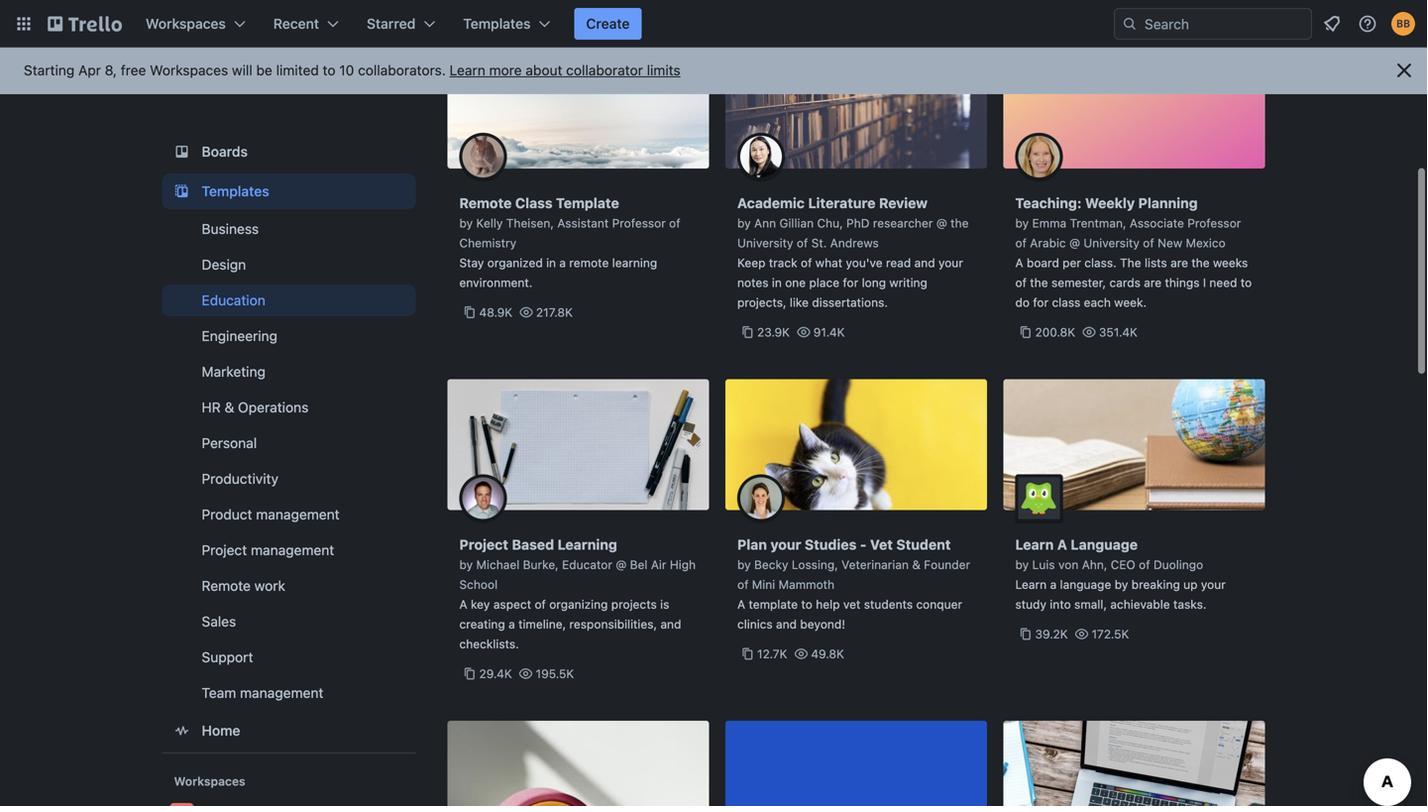 Task type: locate. For each thing, give the bounding box(es) containing it.
2 vertical spatial to
[[802, 597, 813, 611]]

2 horizontal spatial your
[[1202, 578, 1226, 592]]

remote up sales
[[202, 578, 251, 594]]

12.7k
[[758, 647, 788, 661]]

template
[[556, 195, 620, 211]]

by left ann
[[738, 216, 751, 230]]

2 vertical spatial the
[[1031, 276, 1049, 290]]

by for learn
[[1016, 558, 1029, 572]]

i
[[1204, 276, 1207, 290]]

assistant
[[558, 216, 609, 230]]

0 horizontal spatial for
[[843, 276, 859, 290]]

1 vertical spatial are
[[1145, 276, 1162, 290]]

templates up more
[[463, 15, 531, 32]]

michael burke, educator @ bel air high school image
[[460, 475, 507, 522]]

@ inside teaching: weekly planning by emma trentman, associate professor of arabic @ university of new mexico a board per class. the lists are the weeks of the semester, cards are things i need to do for class each week.
[[1070, 236, 1081, 250]]

bel
[[630, 558, 648, 572]]

a up "into"
[[1051, 578, 1057, 592]]

project up michael
[[460, 536, 509, 553]]

0 horizontal spatial your
[[771, 536, 802, 553]]

product
[[202, 506, 252, 523]]

1 horizontal spatial remote
[[460, 195, 512, 211]]

1 vertical spatial for
[[1034, 296, 1049, 309]]

1 horizontal spatial your
[[939, 256, 964, 270]]

by inside project based learning by michael burke, educator @ bel air high school a key aspect of organizing projects is creating a timeline, responsibilities, and checklists.
[[460, 558, 473, 572]]

project down product
[[202, 542, 247, 558]]

0 vertical spatial learn
[[450, 62, 486, 78]]

0 vertical spatial templates
[[463, 15, 531, 32]]

1 vertical spatial the
[[1192, 256, 1210, 270]]

for right do
[[1034, 296, 1049, 309]]

by inside 'remote class template by kelly theisen, assistant professor of chemistry stay organized in a remote learning environment.'
[[460, 216, 473, 230]]

home link
[[162, 713, 416, 749]]

0 horizontal spatial @
[[616, 558, 627, 572]]

0 horizontal spatial professor
[[612, 216, 666, 230]]

in left the one
[[772, 276, 782, 290]]

1 horizontal spatial are
[[1171, 256, 1189, 270]]

are up 'things'
[[1171, 256, 1189, 270]]

1 vertical spatial learn
[[1016, 536, 1054, 553]]

2 university from the left
[[1084, 236, 1140, 250]]

1 horizontal spatial university
[[1084, 236, 1140, 250]]

a left key
[[460, 597, 468, 611]]

and inside project based learning by michael burke, educator @ bel air high school a key aspect of organizing projects is creating a timeline, responsibilities, and checklists.
[[661, 617, 682, 631]]

@ right researcher
[[937, 216, 948, 230]]

0 horizontal spatial project
[[202, 542, 247, 558]]

0 horizontal spatial university
[[738, 236, 794, 250]]

a left remote
[[560, 256, 566, 270]]

creating
[[460, 617, 505, 631]]

of inside plan your studies - vet student by becky lossing, veterinarian & founder of mini mammoth a template to help vet students conquer clinics and beyond!
[[738, 578, 749, 592]]

2 professor from the left
[[1188, 216, 1242, 230]]

remote up kelly
[[460, 195, 512, 211]]

1 horizontal spatial the
[[1031, 276, 1049, 290]]

template
[[749, 597, 798, 611]]

primary element
[[0, 0, 1428, 48]]

2 horizontal spatial to
[[1241, 276, 1253, 290]]

of up do
[[1016, 276, 1027, 290]]

management down the productivity link
[[256, 506, 340, 523]]

of left st.
[[797, 236, 809, 250]]

ceo
[[1111, 558, 1136, 572]]

1 university from the left
[[738, 236, 794, 250]]

2 horizontal spatial the
[[1192, 256, 1210, 270]]

8,
[[105, 62, 117, 78]]

project management
[[202, 542, 334, 558]]

professor inside 'remote class template by kelly theisen, assistant professor of chemistry stay organized in a remote learning environment.'
[[612, 216, 666, 230]]

remote inside 'remote class template by kelly theisen, assistant professor of chemistry stay organized in a remote learning environment.'
[[460, 195, 512, 211]]

by down plan
[[738, 558, 751, 572]]

remote work
[[202, 578, 286, 594]]

1 horizontal spatial @
[[937, 216, 948, 230]]

professor up learning
[[612, 216, 666, 230]]

the down board
[[1031, 276, 1049, 290]]

the right researcher
[[951, 216, 969, 230]]

by left the 'luis'
[[1016, 558, 1029, 572]]

kelly theisen, assistant professor of chemistry image
[[460, 133, 507, 180]]

projects,
[[738, 296, 787, 309]]

the up "i"
[[1192, 256, 1210, 270]]

luis
[[1033, 558, 1056, 572]]

0 vertical spatial are
[[1171, 256, 1189, 270]]

to right the need
[[1241, 276, 1253, 290]]

2 horizontal spatial a
[[1051, 578, 1057, 592]]

collaborator
[[566, 62, 643, 78]]

by left emma
[[1016, 216, 1029, 230]]

a down aspect
[[509, 617, 515, 631]]

learn up 'study' on the bottom right of page
[[1016, 578, 1047, 592]]

by for project
[[460, 558, 473, 572]]

professor for template
[[612, 216, 666, 230]]

1 horizontal spatial a
[[560, 256, 566, 270]]

a
[[560, 256, 566, 270], [1051, 578, 1057, 592], [509, 617, 515, 631]]

professor up mexico at top
[[1188, 216, 1242, 230]]

workspaces inside dropdown button
[[146, 15, 226, 32]]

mexico
[[1187, 236, 1226, 250]]

& down student
[[913, 558, 921, 572]]

by for remote
[[460, 216, 473, 230]]

2 vertical spatial management
[[240, 685, 324, 701]]

by up school
[[460, 558, 473, 572]]

of inside the learn a language by luis von ahn, ceo of duolingo learn a language by breaking up your study into small, achievable tasks.
[[1140, 558, 1151, 572]]

1 horizontal spatial &
[[913, 558, 921, 572]]

your inside "academic literature review by ann gillian chu, phd researcher @ the university of st. andrews keep track of what you've read and your notes in one place for long writing projects, like dissertations."
[[939, 256, 964, 270]]

workspaces up "free"
[[146, 15, 226, 32]]

university
[[738, 236, 794, 250], [1084, 236, 1140, 250]]

to left 10
[[323, 62, 336, 78]]

mammoth
[[779, 578, 835, 592]]

0 vertical spatial workspaces
[[146, 15, 226, 32]]

by
[[460, 216, 473, 230], [738, 216, 751, 230], [1016, 216, 1029, 230], [460, 558, 473, 572], [738, 558, 751, 572], [1016, 558, 1029, 572], [1115, 578, 1129, 592]]

0 vertical spatial your
[[939, 256, 964, 270]]

0 horizontal spatial a
[[509, 617, 515, 631]]

per
[[1063, 256, 1082, 270]]

burke,
[[523, 558, 559, 572]]

0 notifications image
[[1321, 12, 1345, 36]]

learn
[[450, 62, 486, 78], [1016, 536, 1054, 553], [1016, 578, 1047, 592]]

support
[[202, 649, 253, 665]]

of left mini
[[738, 578, 749, 592]]

teaching: weekly planning by emma trentman, associate professor of arabic @ university of new mexico a board per class. the lists are the weeks of the semester, cards are things i need to do for class each week.
[[1016, 195, 1253, 309]]

projects
[[612, 597, 657, 611]]

by left kelly
[[460, 216, 473, 230]]

your right up
[[1202, 578, 1226, 592]]

of right ceo
[[1140, 558, 1151, 572]]

university down ann
[[738, 236, 794, 250]]

a up clinics
[[738, 597, 746, 611]]

1 vertical spatial your
[[771, 536, 802, 553]]

0 vertical spatial management
[[256, 506, 340, 523]]

professor inside teaching: weekly planning by emma trentman, associate professor of arabic @ university of new mexico a board per class. the lists are the weeks of the semester, cards are things i need to do for class each week.
[[1188, 216, 1242, 230]]

0 vertical spatial &
[[225, 399, 234, 416]]

ann gillian chu, phd researcher @ the university of st. andrews image
[[738, 133, 785, 180]]

learn left more
[[450, 62, 486, 78]]

1 horizontal spatial professor
[[1188, 216, 1242, 230]]

educator
[[562, 558, 613, 572]]

1 horizontal spatial and
[[777, 617, 797, 631]]

limited
[[276, 62, 319, 78]]

long
[[862, 276, 887, 290]]

project inside project based learning by michael burke, educator @ bel air high school a key aspect of organizing projects is creating a timeline, responsibilities, and checklists.
[[460, 536, 509, 553]]

of up 'timeline,'
[[535, 597, 546, 611]]

1 horizontal spatial in
[[772, 276, 782, 290]]

product management link
[[162, 499, 416, 531]]

remote for remote work
[[202, 578, 251, 594]]

studies
[[805, 536, 857, 553]]

are
[[1171, 256, 1189, 270], [1145, 276, 1162, 290]]

2 horizontal spatial and
[[915, 256, 936, 270]]

remote
[[570, 256, 609, 270]]

a up the von
[[1058, 536, 1068, 553]]

your
[[939, 256, 964, 270], [771, 536, 802, 553], [1202, 578, 1226, 592]]

0 horizontal spatial and
[[661, 617, 682, 631]]

study
[[1016, 597, 1047, 611]]

chu,
[[818, 216, 844, 230]]

are down lists
[[1145, 276, 1162, 290]]

@ left bel
[[616, 558, 627, 572]]

0 vertical spatial for
[[843, 276, 859, 290]]

tasks.
[[1174, 597, 1207, 611]]

0 horizontal spatial the
[[951, 216, 969, 230]]

1 professor from the left
[[612, 216, 666, 230]]

and up writing
[[915, 256, 936, 270]]

2 horizontal spatial @
[[1070, 236, 1081, 250]]

0 vertical spatial remote
[[460, 195, 512, 211]]

clinics
[[738, 617, 773, 631]]

emma trentman, associate professor of arabic @ university of new mexico image
[[1016, 133, 1064, 180]]

template board image
[[170, 179, 194, 203]]

a inside teaching: weekly planning by emma trentman, associate professor of arabic @ university of new mexico a board per class. the lists are the weeks of the semester, cards are things i need to do for class each week.
[[1016, 256, 1024, 270]]

researcher
[[873, 216, 934, 230]]

workspaces down home
[[174, 774, 246, 788]]

the inside "academic literature review by ann gillian chu, phd researcher @ the university of st. andrews keep track of what you've read and your notes in one place for long writing projects, like dissertations."
[[951, 216, 969, 230]]

by inside teaching: weekly planning by emma trentman, associate professor of arabic @ university of new mexico a board per class. the lists are the weeks of the semester, cards are things i need to do for class each week.
[[1016, 216, 1029, 230]]

0 horizontal spatial remote
[[202, 578, 251, 594]]

management down support link at bottom
[[240, 685, 324, 701]]

small,
[[1075, 597, 1108, 611]]

management down product management link
[[251, 542, 334, 558]]

recent
[[274, 15, 319, 32]]

1 horizontal spatial to
[[802, 597, 813, 611]]

design
[[202, 256, 246, 273]]

0 horizontal spatial &
[[225, 399, 234, 416]]

weekly
[[1086, 195, 1136, 211]]

to down the mammoth
[[802, 597, 813, 611]]

achievable
[[1111, 597, 1171, 611]]

boards
[[202, 143, 248, 160]]

& right hr
[[225, 399, 234, 416]]

2 vertical spatial your
[[1202, 578, 1226, 592]]

and for project based learning
[[661, 617, 682, 631]]

for up 'dissertations.'
[[843, 276, 859, 290]]

@ inside project based learning by michael burke, educator @ bel air high school a key aspect of organizing projects is creating a timeline, responsibilities, and checklists.
[[616, 558, 627, 572]]

1 horizontal spatial for
[[1034, 296, 1049, 309]]

engineering link
[[162, 320, 416, 352]]

for inside "academic literature review by ann gillian chu, phd researcher @ the university of st. andrews keep track of what you've read and your notes in one place for long writing projects, like dissertations."
[[843, 276, 859, 290]]

& inside hr & operations link
[[225, 399, 234, 416]]

university up class.
[[1084, 236, 1140, 250]]

management for project management
[[251, 542, 334, 558]]

0 vertical spatial a
[[560, 256, 566, 270]]

founder
[[924, 558, 971, 572]]

to
[[323, 62, 336, 78], [1241, 276, 1253, 290], [802, 597, 813, 611]]

personal link
[[162, 427, 416, 459]]

and for plan your studies - vet student
[[777, 617, 797, 631]]

& inside plan your studies - vet student by becky lossing, veterinarian & founder of mini mammoth a template to help vet students conquer clinics and beyond!
[[913, 558, 921, 572]]

students
[[864, 597, 913, 611]]

templates up business
[[202, 183, 269, 199]]

for inside teaching: weekly planning by emma trentman, associate professor of arabic @ university of new mexico a board per class. the lists are the weeks of the semester, cards are things i need to do for class each week.
[[1034, 296, 1049, 309]]

0 horizontal spatial templates
[[202, 183, 269, 199]]

0 vertical spatial in
[[546, 256, 556, 270]]

0 vertical spatial the
[[951, 216, 969, 230]]

1 vertical spatial @
[[1070, 236, 1081, 250]]

and inside plan your studies - vet student by becky lossing, veterinarian & founder of mini mammoth a template to help vet students conquer clinics and beyond!
[[777, 617, 797, 631]]

checklists.
[[460, 637, 519, 651]]

1 horizontal spatial project
[[460, 536, 509, 553]]

of inside project based learning by michael burke, educator @ bel air high school a key aspect of organizing projects is creating a timeline, responsibilities, and checklists.
[[535, 597, 546, 611]]

0 horizontal spatial in
[[546, 256, 556, 270]]

learn up the 'luis'
[[1016, 536, 1054, 553]]

1 vertical spatial management
[[251, 542, 334, 558]]

2 vertical spatial @
[[616, 558, 627, 572]]

2 vertical spatial a
[[509, 617, 515, 631]]

in right organized
[[546, 256, 556, 270]]

1 horizontal spatial templates
[[463, 15, 531, 32]]

and down is
[[661, 617, 682, 631]]

1 vertical spatial to
[[1241, 276, 1253, 290]]

remote class template by kelly theisen, assistant professor of chemistry stay organized in a remote learning environment.
[[460, 195, 681, 290]]

trentman,
[[1071, 216, 1127, 230]]

in
[[546, 256, 556, 270], [772, 276, 782, 290]]

education link
[[162, 285, 416, 316]]

a inside 'remote class template by kelly theisen, assistant professor of chemistry stay organized in a remote learning environment.'
[[560, 256, 566, 270]]

a left board
[[1016, 256, 1024, 270]]

templates inside dropdown button
[[463, 15, 531, 32]]

the
[[951, 216, 969, 230], [1192, 256, 1210, 270], [1031, 276, 1049, 290]]

by for teaching:
[[1016, 216, 1029, 230]]

university inside teaching: weekly planning by emma trentman, associate professor of arabic @ university of new mexico a board per class. the lists are the weeks of the semester, cards are things i need to do for class each week.
[[1084, 236, 1140, 250]]

hr & operations
[[202, 399, 309, 416]]

workspaces down workspaces dropdown button
[[150, 62, 228, 78]]

university inside "academic literature review by ann gillian chu, phd researcher @ the university of st. andrews keep track of what you've read and your notes in one place for long writing projects, like dissertations."
[[738, 236, 794, 250]]

in inside "academic literature review by ann gillian chu, phd researcher @ the university of st. andrews keep track of what you've read and your notes in one place for long writing projects, like dissertations."
[[772, 276, 782, 290]]

vet
[[844, 597, 861, 611]]

0 vertical spatial to
[[323, 62, 336, 78]]

academic
[[738, 195, 805, 211]]

back to home image
[[48, 8, 122, 40]]

home image
[[170, 719, 194, 743]]

and down template
[[777, 617, 797, 631]]

learning
[[613, 256, 658, 270]]

chemistry
[[460, 236, 517, 250]]

48.9k
[[479, 305, 513, 319]]

0 vertical spatial @
[[937, 216, 948, 230]]

will
[[232, 62, 253, 78]]

keep
[[738, 256, 766, 270]]

of left ann
[[670, 216, 681, 230]]

by inside "academic literature review by ann gillian chu, phd researcher @ the university of st. andrews keep track of what you've read and your notes in one place for long writing projects, like dissertations."
[[738, 216, 751, 230]]

your inside plan your studies - vet student by becky lossing, veterinarian & founder of mini mammoth a template to help vet students conquer clinics and beyond!
[[771, 536, 802, 553]]

1 vertical spatial remote
[[202, 578, 251, 594]]

49.8k
[[811, 647, 845, 661]]

@ inside "academic literature review by ann gillian chu, phd researcher @ the university of st. andrews keep track of what you've read and your notes in one place for long writing projects, like dissertations."
[[937, 216, 948, 230]]

the
[[1121, 256, 1142, 270]]

1 vertical spatial a
[[1051, 578, 1057, 592]]

collaborators.
[[358, 62, 446, 78]]

and inside "academic literature review by ann gillian chu, phd researcher @ the university of st. andrews keep track of what you've read and your notes in one place for long writing projects, like dissertations."
[[915, 256, 936, 270]]

your right read
[[939, 256, 964, 270]]

need
[[1210, 276, 1238, 290]]

1 vertical spatial &
[[913, 558, 921, 572]]

1 vertical spatial in
[[772, 276, 782, 290]]

@ up per on the top right of page
[[1070, 236, 1081, 250]]

your up becky
[[771, 536, 802, 553]]



Task type: describe. For each thing, give the bounding box(es) containing it.
Search field
[[1138, 9, 1312, 39]]

mini
[[752, 578, 776, 592]]

be
[[256, 62, 273, 78]]

hr
[[202, 399, 221, 416]]

of left arabic
[[1016, 236, 1027, 250]]

emma
[[1033, 216, 1067, 230]]

von
[[1059, 558, 1079, 572]]

to inside teaching: weekly planning by emma trentman, associate professor of arabic @ university of new mexico a board per class. the lists are the weeks of the semester, cards are things i need to do for class each week.
[[1241, 276, 1253, 290]]

aspect
[[494, 597, 532, 611]]

remote work link
[[162, 570, 416, 602]]

bob builder (bobbuilder40) image
[[1392, 12, 1416, 36]]

you've
[[846, 256, 883, 270]]

of left what
[[801, 256, 813, 270]]

lists
[[1145, 256, 1168, 270]]

by for academic
[[738, 216, 751, 230]]

into
[[1050, 597, 1072, 611]]

university for teaching:
[[1084, 236, 1140, 250]]

sales link
[[162, 606, 416, 638]]

product management
[[202, 506, 340, 523]]

becky lossing, veterinarian & founder of mini mammoth image
[[738, 475, 785, 522]]

by down ceo
[[1115, 578, 1129, 592]]

track
[[769, 256, 798, 270]]

review
[[880, 195, 928, 211]]

10
[[339, 62, 354, 78]]

what
[[816, 256, 843, 270]]

dissertations.
[[813, 296, 888, 309]]

literature
[[809, 195, 876, 211]]

about
[[526, 62, 563, 78]]

professor for planning
[[1188, 216, 1242, 230]]

management for team management
[[240, 685, 324, 701]]

172.5k
[[1092, 627, 1130, 641]]

2 vertical spatial learn
[[1016, 578, 1047, 592]]

student
[[897, 536, 951, 553]]

by inside plan your studies - vet student by becky lossing, veterinarian & founder of mini mammoth a template to help vet students conquer clinics and beyond!
[[738, 558, 751, 572]]

of up lists
[[1144, 236, 1155, 250]]

remote for remote class template by kelly theisen, assistant professor of chemistry stay organized in a remote learning environment.
[[460, 195, 512, 211]]

learning
[[558, 536, 618, 553]]

templates button
[[451, 8, 563, 40]]

university for academic
[[738, 236, 794, 250]]

boards link
[[162, 134, 416, 170]]

becky
[[755, 558, 789, 572]]

help
[[816, 597, 840, 611]]

starting
[[24, 62, 75, 78]]

more
[[489, 62, 522, 78]]

design link
[[162, 249, 416, 281]]

class
[[515, 195, 553, 211]]

200.8k
[[1036, 325, 1076, 339]]

team
[[202, 685, 236, 701]]

apr
[[78, 62, 101, 78]]

veterinarian
[[842, 558, 909, 572]]

217.8k
[[536, 305, 573, 319]]

marketing link
[[162, 356, 416, 388]]

management for product management
[[256, 506, 340, 523]]

recent button
[[262, 8, 351, 40]]

project for project based learning by michael burke, educator @ bel air high school a key aspect of organizing projects is creating a timeline, responsibilities, and checklists.
[[460, 536, 509, 553]]

vet
[[871, 536, 893, 553]]

cards
[[1110, 276, 1141, 290]]

in inside 'remote class template by kelly theisen, assistant professor of chemistry stay organized in a remote learning environment.'
[[546, 256, 556, 270]]

up
[[1184, 578, 1198, 592]]

a inside plan your studies - vet student by becky lossing, veterinarian & founder of mini mammoth a template to help vet students conquer clinics and beyond!
[[738, 597, 746, 611]]

gillian
[[780, 216, 814, 230]]

luis von ahn, ceo of duolingo image
[[1016, 475, 1064, 522]]

351.4k
[[1100, 325, 1138, 339]]

starred
[[367, 15, 416, 32]]

1 vertical spatial templates
[[202, 183, 269, 199]]

a inside the learn a language by luis von ahn, ceo of duolingo learn a language by breaking up your study into small, achievable tasks.
[[1051, 578, 1057, 592]]

a inside project based learning by michael burke, educator @ bel air high school a key aspect of organizing projects is creating a timeline, responsibilities, and checklists.
[[460, 597, 468, 611]]

project based learning by michael burke, educator @ bel air high school a key aspect of organizing projects is creating a timeline, responsibilities, and checklists.
[[460, 536, 696, 651]]

duolingo
[[1154, 558, 1204, 572]]

stay
[[460, 256, 484, 270]]

2 vertical spatial workspaces
[[174, 774, 246, 788]]

sales
[[202, 613, 236, 630]]

1 vertical spatial workspaces
[[150, 62, 228, 78]]

based
[[512, 536, 554, 553]]

create button
[[575, 8, 642, 40]]

of inside 'remote class template by kelly theisen, assistant professor of chemistry stay organized in a remote learning environment.'
[[670, 216, 681, 230]]

things
[[1166, 276, 1200, 290]]

0 horizontal spatial to
[[323, 62, 336, 78]]

each
[[1085, 296, 1112, 309]]

board
[[1027, 256, 1060, 270]]

team management
[[202, 685, 324, 701]]

conquer
[[917, 597, 963, 611]]

your inside the learn a language by luis von ahn, ceo of duolingo learn a language by breaking up your study into small, achievable tasks.
[[1202, 578, 1226, 592]]

new
[[1158, 236, 1183, 250]]

class
[[1053, 296, 1081, 309]]

board image
[[170, 140, 194, 164]]

project for project management
[[202, 542, 247, 558]]

kelly
[[477, 216, 503, 230]]

personal
[[202, 435, 257, 451]]

a inside the learn a language by luis von ahn, ceo of duolingo learn a language by breaking up your study into small, achievable tasks.
[[1058, 536, 1068, 553]]

search image
[[1123, 16, 1138, 32]]

a inside project based learning by michael burke, educator @ bel air high school a key aspect of organizing projects is creating a timeline, responsibilities, and checklists.
[[509, 617, 515, 631]]

-
[[861, 536, 867, 553]]

beyond!
[[801, 617, 846, 631]]

weeks
[[1214, 256, 1249, 270]]

language
[[1061, 578, 1112, 592]]

create
[[586, 15, 630, 32]]

to inside plan your studies - vet student by becky lossing, veterinarian & founder of mini mammoth a template to help vet students conquer clinics and beyond!
[[802, 597, 813, 611]]

195.5k
[[536, 667, 574, 681]]

starred button
[[355, 8, 448, 40]]

0 horizontal spatial are
[[1145, 276, 1162, 290]]

breaking
[[1132, 578, 1181, 592]]

high
[[670, 558, 696, 572]]

organized
[[488, 256, 543, 270]]

do
[[1016, 296, 1030, 309]]

work
[[255, 578, 286, 594]]

is
[[661, 597, 670, 611]]

open information menu image
[[1359, 14, 1378, 34]]

team management link
[[162, 677, 416, 709]]

support link
[[162, 642, 416, 673]]

andrews
[[831, 236, 879, 250]]



Task type: vqa. For each thing, say whether or not it's contained in the screenshot.
MANAGEMENT related to Team management
yes



